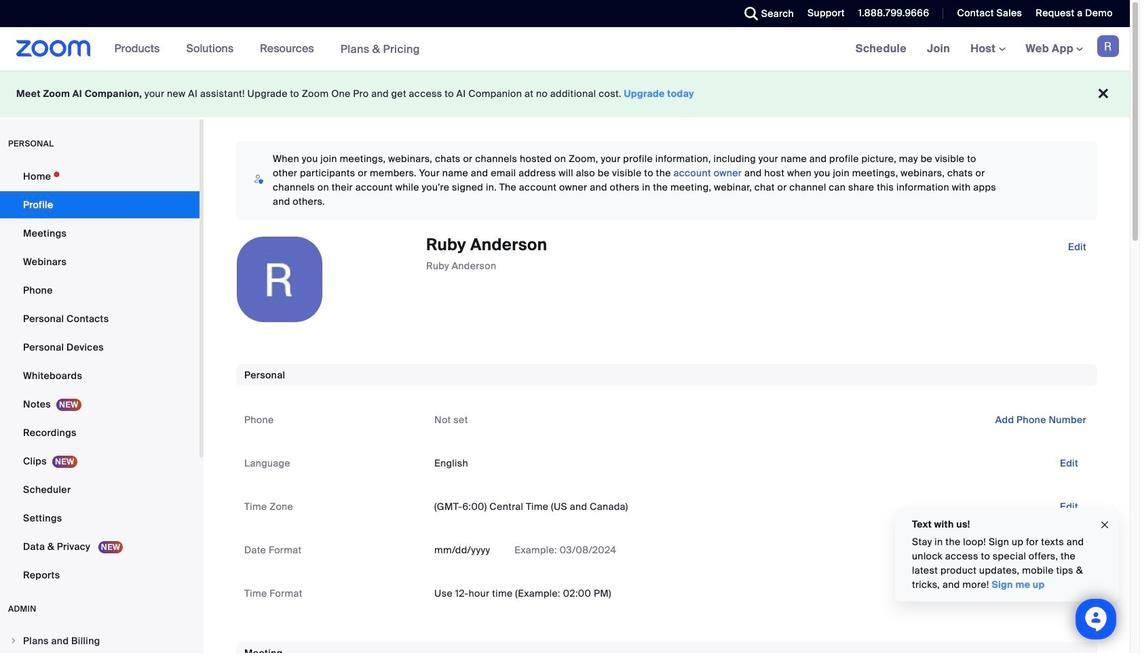 Task type: locate. For each thing, give the bounding box(es) containing it.
right image
[[10, 637, 18, 646]]

profile picture image
[[1098, 35, 1119, 57]]

product information navigation
[[104, 27, 430, 71]]

personal menu menu
[[0, 163, 200, 591]]

edit user photo image
[[269, 274, 291, 286]]

zoom logo image
[[16, 40, 91, 57]]

menu item
[[0, 629, 200, 654]]

banner
[[0, 27, 1130, 71]]

footer
[[0, 71, 1130, 117]]



Task type: vqa. For each thing, say whether or not it's contained in the screenshot.
Right image
yes



Task type: describe. For each thing, give the bounding box(es) containing it.
close image
[[1100, 518, 1111, 533]]

user photo image
[[237, 237, 322, 322]]

meetings navigation
[[846, 27, 1130, 71]]



